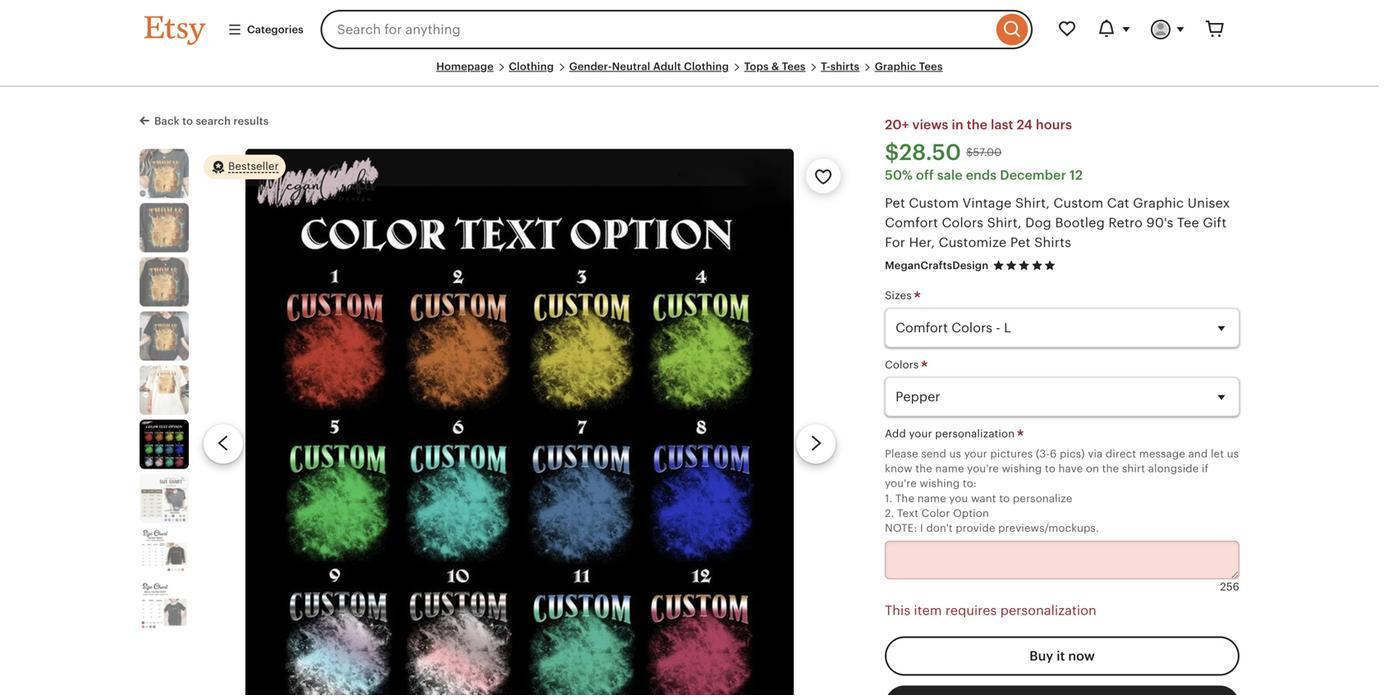 Task type: locate. For each thing, give the bounding box(es) containing it.
custom down off
[[909, 196, 959, 210]]

the
[[896, 493, 915, 505]]

off
[[916, 168, 934, 183]]

name down send
[[936, 463, 965, 475]]

1 vertical spatial shirt,
[[988, 215, 1022, 230]]

t-shirts link
[[821, 60, 860, 73]]

1 horizontal spatial colors
[[942, 215, 984, 230]]

1 horizontal spatial tees
[[919, 60, 943, 73]]

tees up views
[[919, 60, 943, 73]]

views
[[913, 118, 949, 132]]

&
[[772, 60, 780, 73]]

personalization
[[936, 428, 1015, 440], [1001, 603, 1097, 618]]

pet custom vintage shirt custom cat graphic unisex comfort image 7 image
[[140, 474, 189, 523]]

shirts
[[831, 60, 860, 73]]

custom up bootleg
[[1054, 196, 1104, 210]]

neutral
[[612, 60, 651, 73]]

add
[[885, 428, 906, 440]]

1 horizontal spatial you're
[[967, 463, 999, 475]]

0 vertical spatial personalization
[[936, 428, 1015, 440]]

gift
[[1203, 215, 1227, 230]]

wishing up you
[[920, 478, 960, 490]]

alongside
[[1149, 463, 1199, 475]]

0 horizontal spatial clothing
[[509, 60, 554, 73]]

gender-neutral adult clothing
[[569, 60, 729, 73]]

if
[[1202, 463, 1209, 475]]

pet up comfort
[[885, 196, 906, 210]]

1 vertical spatial personalization
[[1001, 603, 1097, 618]]

1 horizontal spatial custom
[[1054, 196, 1104, 210]]

shirt,
[[1016, 196, 1050, 210], [988, 215, 1022, 230]]

0 vertical spatial your
[[909, 428, 933, 440]]

personalization up buy
[[1001, 603, 1097, 618]]

tops & tees
[[745, 60, 806, 73]]

50%
[[885, 168, 913, 183]]

20+ views in the last 24 hours
[[885, 118, 1073, 132]]

0 horizontal spatial to
[[182, 115, 193, 127]]

1 vertical spatial wishing
[[920, 478, 960, 490]]

shirt, up dog
[[1016, 196, 1050, 210]]

customize
[[939, 235, 1007, 250]]

clothing
[[509, 60, 554, 73], [684, 60, 729, 73]]

on
[[1086, 463, 1100, 475]]

us right let at the right bottom of page
[[1227, 448, 1239, 460]]

0 horizontal spatial custom
[[909, 196, 959, 210]]

name
[[936, 463, 965, 475], [918, 493, 947, 505]]

t-shirts
[[821, 60, 860, 73]]

homepage link
[[437, 60, 494, 73]]

0 horizontal spatial tees
[[782, 60, 806, 73]]

your
[[909, 428, 933, 440], [965, 448, 988, 460]]

pet custom vintage shirt custom cat graphic unisex comfort image 8 image
[[140, 528, 189, 578]]

know
[[885, 463, 913, 475]]

1 horizontal spatial pet
[[1011, 235, 1031, 250]]

0 vertical spatial pet
[[885, 196, 906, 210]]

2 vertical spatial to
[[1000, 493, 1010, 505]]

graphic right shirts
[[875, 60, 917, 73]]

1 horizontal spatial to
[[1000, 493, 1010, 505]]

your up send
[[909, 428, 933, 440]]

the right on
[[1103, 463, 1120, 475]]

you
[[950, 493, 969, 505]]

categories button
[[215, 15, 316, 44]]

gender-neutral adult clothing link
[[569, 60, 729, 73]]

1 vertical spatial to
[[1045, 463, 1056, 475]]

the
[[967, 118, 988, 132], [916, 463, 933, 475], [1103, 463, 1120, 475]]

your up to:
[[965, 448, 988, 460]]

pet custom vintage shirt custom cat graphic unisex comfort image 6 image
[[246, 149, 794, 696], [141, 422, 187, 468]]

1 vertical spatial your
[[965, 448, 988, 460]]

2 tees from the left
[[919, 60, 943, 73]]

dog
[[1026, 215, 1052, 230]]

graphic up 90's
[[1134, 196, 1185, 210]]

1 us from the left
[[950, 448, 962, 460]]

us down add your personalization
[[950, 448, 962, 460]]

tees right &
[[782, 60, 806, 73]]

to
[[182, 115, 193, 127], [1045, 463, 1056, 475], [1000, 493, 1010, 505]]

1 horizontal spatial us
[[1227, 448, 1239, 460]]

0 horizontal spatial you're
[[885, 478, 917, 490]]

1 custom from the left
[[909, 196, 959, 210]]

personalization up pictures
[[936, 428, 1015, 440]]

december
[[1000, 168, 1067, 183]]

clothing right adult
[[684, 60, 729, 73]]

send
[[922, 448, 947, 460]]

this item requires personalization
[[885, 603, 1097, 618]]

$57.00
[[967, 146, 1002, 159]]

in
[[952, 118, 964, 132]]

to right "want"
[[1000, 493, 1010, 505]]

1 vertical spatial colors
[[885, 359, 922, 371]]

this item requires personalization alert
[[885, 600, 1240, 622]]

1 horizontal spatial wishing
[[1002, 463, 1042, 475]]

1 horizontal spatial graphic
[[1134, 196, 1185, 210]]

1 clothing from the left
[[509, 60, 554, 73]]

ends
[[966, 168, 997, 183]]

let
[[1211, 448, 1225, 460]]

to right back
[[182, 115, 193, 127]]

1 vertical spatial graphic
[[1134, 196, 1185, 210]]

1 horizontal spatial your
[[965, 448, 988, 460]]

0 vertical spatial wishing
[[1002, 463, 1042, 475]]

1 horizontal spatial clothing
[[684, 60, 729, 73]]

0 vertical spatial graphic
[[875, 60, 917, 73]]

back to search results
[[154, 115, 269, 127]]

2.
[[885, 508, 895, 520]]

bootleg
[[1056, 215, 1105, 230]]

1 tees from the left
[[782, 60, 806, 73]]

colors
[[942, 215, 984, 230], [885, 359, 922, 371]]

this
[[885, 603, 911, 618]]

the down send
[[916, 463, 933, 475]]

2 horizontal spatial the
[[1103, 463, 1120, 475]]

None search field
[[321, 10, 1033, 49]]

clothing left gender- at the left top
[[509, 60, 554, 73]]

search
[[196, 115, 231, 127]]

colors down sizes
[[885, 359, 922, 371]]

bestseller
[[228, 160, 279, 172]]

pet custom vintage shirt custom cat graphic unisex comfort image 5 image
[[140, 366, 189, 415]]

don't
[[927, 522, 953, 535]]

color
[[922, 508, 950, 520]]

0 vertical spatial you're
[[967, 463, 999, 475]]

shirt, down vintage at the top right of page
[[988, 215, 1022, 230]]

add your personalization
[[885, 428, 1018, 440]]

(3-
[[1036, 448, 1050, 460]]

0 vertical spatial colors
[[942, 215, 984, 230]]

to down 6
[[1045, 463, 1056, 475]]

custom
[[909, 196, 959, 210], [1054, 196, 1104, 210]]

pet down dog
[[1011, 235, 1031, 250]]

name up color
[[918, 493, 947, 505]]

0 horizontal spatial us
[[950, 448, 962, 460]]

6
[[1050, 448, 1057, 460]]

megancraftsdesign
[[885, 259, 989, 272]]

wishing
[[1002, 463, 1042, 475], [920, 478, 960, 490]]

Search for anything text field
[[321, 10, 993, 49]]

message
[[1140, 448, 1186, 460]]

2 clothing from the left
[[684, 60, 729, 73]]

pictures
[[991, 448, 1033, 460]]

pet custom vintage shirt custom cat graphic unisex comfort image 3 image
[[140, 257, 189, 307]]

pet custom vintage shirt custom cat graphic unisex comfort image 1 image
[[140, 149, 189, 198]]

menu bar
[[145, 59, 1235, 87]]

personalization inside alert
[[1001, 603, 1097, 618]]

you're down the know
[[885, 478, 917, 490]]

colors up customize
[[942, 215, 984, 230]]

shirts
[[1035, 235, 1072, 250]]

graphic
[[875, 60, 917, 73], [1134, 196, 1185, 210]]

you're up to:
[[967, 463, 999, 475]]

tops & tees link
[[745, 60, 806, 73]]

wishing down pictures
[[1002, 463, 1042, 475]]

the right in
[[967, 118, 988, 132]]



Task type: vqa. For each thing, say whether or not it's contained in the screenshot.
The Crossing
no



Task type: describe. For each thing, give the bounding box(es) containing it.
personalize
[[1013, 493, 1073, 505]]

buy
[[1030, 649, 1054, 664]]

buy it now button
[[885, 637, 1240, 676]]

0 horizontal spatial pet custom vintage shirt custom cat graphic unisex comfort image 6 image
[[141, 422, 187, 468]]

via
[[1088, 448, 1103, 460]]

90's
[[1147, 215, 1174, 230]]

categories banner
[[115, 0, 1265, 59]]

and
[[1189, 448, 1208, 460]]

previews/mockups.
[[999, 522, 1100, 535]]

graphic tees
[[875, 60, 943, 73]]

0 horizontal spatial the
[[916, 463, 933, 475]]

colors inside the pet custom vintage shirt, custom cat graphic unisex comfort colors shirt, dog bootleg retro 90's tee gift for her, customize pet shirts
[[942, 215, 984, 230]]

buy it now
[[1030, 649, 1095, 664]]

back to search results link
[[140, 112, 269, 129]]

tops
[[745, 60, 769, 73]]

$28.50
[[885, 140, 962, 165]]

clothing link
[[509, 60, 554, 73]]

back
[[154, 115, 180, 127]]

2 us from the left
[[1227, 448, 1239, 460]]

Add your personalization text field
[[885, 541, 1240, 580]]

megancraftsdesign link
[[885, 259, 989, 272]]

to:
[[963, 478, 977, 490]]

homepage
[[437, 60, 494, 73]]

last
[[991, 118, 1014, 132]]

0 horizontal spatial graphic
[[875, 60, 917, 73]]

2 horizontal spatial to
[[1045, 463, 1056, 475]]

adult
[[653, 60, 682, 73]]

12
[[1070, 168, 1083, 183]]

24
[[1017, 118, 1033, 132]]

tee
[[1178, 215, 1200, 230]]

vintage
[[963, 196, 1012, 210]]

pet custom vintage shirt custom cat graphic unisex comfort image 2 image
[[140, 203, 189, 252]]

retro
[[1109, 215, 1143, 230]]

0 vertical spatial to
[[182, 115, 193, 127]]

pics)
[[1060, 448, 1085, 460]]

20+
[[885, 118, 909, 132]]

results
[[234, 115, 269, 127]]

i
[[921, 522, 924, 535]]

sizes
[[885, 290, 915, 302]]

it
[[1057, 649, 1066, 664]]

pet custom vintage shirt custom cat graphic unisex comfort image 4 image
[[140, 311, 189, 361]]

option
[[953, 508, 989, 520]]

requires
[[946, 603, 997, 618]]

1 horizontal spatial pet custom vintage shirt custom cat graphic unisex comfort image 6 image
[[246, 149, 794, 696]]

bestseller button
[[204, 154, 286, 180]]

note:
[[885, 522, 918, 535]]

gender-
[[569, 60, 612, 73]]

2 custom from the left
[[1054, 196, 1104, 210]]

1 vertical spatial name
[[918, 493, 947, 505]]

50% off sale ends december 12
[[885, 168, 1083, 183]]

shirt
[[1122, 463, 1146, 475]]

0 vertical spatial shirt,
[[1016, 196, 1050, 210]]

want
[[971, 493, 997, 505]]

0 horizontal spatial pet
[[885, 196, 906, 210]]

$28.50 $57.00
[[885, 140, 1002, 165]]

t-
[[821, 60, 831, 73]]

direct
[[1106, 448, 1137, 460]]

have
[[1059, 463, 1083, 475]]

1.
[[885, 493, 893, 505]]

categories
[[247, 23, 304, 36]]

item
[[914, 603, 942, 618]]

please
[[885, 448, 919, 460]]

0 horizontal spatial wishing
[[920, 478, 960, 490]]

please send us your pictures (3-6 pics) via direct message and let us know the name you're wishing to have on the shirt alongside if you're wishing to: 1. the name you want to personalize 2. text color option note: i don't provide previews/mockups.
[[885, 448, 1239, 535]]

none search field inside categories banner
[[321, 10, 1033, 49]]

graphic inside the pet custom vintage shirt, custom cat graphic unisex comfort colors shirt, dog bootleg retro 90's tee gift for her, customize pet shirts
[[1134, 196, 1185, 210]]

your inside please send us your pictures (3-6 pics) via direct message and let us know the name you're wishing to have on the shirt alongside if you're wishing to: 1. the name you want to personalize 2. text color option note: i don't provide previews/mockups.
[[965, 448, 988, 460]]

comfort
[[885, 215, 939, 230]]

0 horizontal spatial colors
[[885, 359, 922, 371]]

pet custom vintage shirt custom cat graphic unisex comfort image 9 image
[[140, 582, 189, 632]]

now
[[1069, 649, 1095, 664]]

hours
[[1036, 118, 1073, 132]]

her,
[[909, 235, 935, 250]]

menu bar containing homepage
[[145, 59, 1235, 87]]

sale
[[938, 168, 963, 183]]

graphic tees link
[[875, 60, 943, 73]]

1 vertical spatial pet
[[1011, 235, 1031, 250]]

text
[[897, 508, 919, 520]]

0 horizontal spatial your
[[909, 428, 933, 440]]

0 vertical spatial name
[[936, 463, 965, 475]]

unisex
[[1188, 196, 1231, 210]]

1 vertical spatial you're
[[885, 478, 917, 490]]

1 horizontal spatial the
[[967, 118, 988, 132]]

cat
[[1108, 196, 1130, 210]]

for
[[885, 235, 906, 250]]

pet custom vintage shirt, custom cat graphic unisex comfort colors shirt, dog bootleg retro 90's tee gift for her, customize pet shirts
[[885, 196, 1231, 250]]



